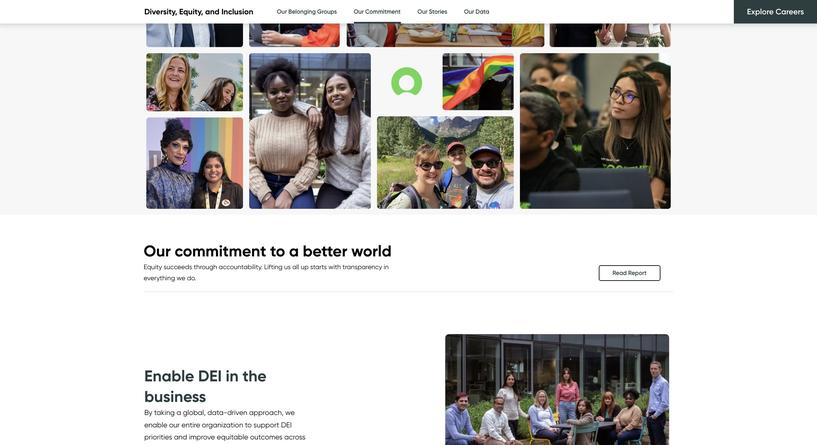 Task type: describe. For each thing, give the bounding box(es) containing it.
our for belonging
[[277, 8, 287, 15]]

1 horizontal spatial and
[[205, 7, 220, 16]]

we inside enable dei in the business by taking a global, data‑driven approach, we enable our entire organization to support dei priorities and improve equitable outcomes across the employee journey.
[[285, 408, 295, 417]]

our stories
[[418, 8, 447, 15]]

equitable
[[217, 433, 248, 441]]

our commitment
[[354, 8, 401, 15]]

read
[[613, 269, 627, 277]]

enable dei in the business by taking a global, data‑driven approach, we enable our entire organization to support dei priorities and improve equitable outcomes across the employee journey.
[[144, 366, 306, 445]]

0 horizontal spatial the
[[144, 445, 155, 445]]

in inside "our commitment to a better world equity succeeds through accountability. lifting us all up starts with transparency in everything we do."
[[384, 263, 389, 271]]

equity,
[[179, 7, 203, 16]]

read report link
[[599, 265, 661, 281]]

our belonging groups link
[[277, 0, 337, 24]]

enable
[[144, 420, 167, 429]]

with
[[329, 263, 341, 271]]

succeeds
[[164, 263, 192, 271]]

explore
[[747, 7, 774, 16]]

up
[[301, 263, 309, 271]]

journey.
[[191, 445, 216, 445]]

0 vertical spatial the
[[243, 366, 267, 386]]

entire
[[182, 420, 200, 429]]

priorities
[[144, 433, 172, 441]]

commitment
[[175, 241, 266, 261]]

our
[[169, 420, 180, 429]]

support
[[254, 420, 279, 429]]

our for commitment
[[354, 8, 364, 15]]

we inside "our commitment to a better world equity succeeds through accountability. lifting us all up starts with transparency in everything we do."
[[177, 274, 185, 282]]

transparency
[[343, 263, 382, 271]]

approach,
[[249, 408, 284, 417]]

our commitment to a better world equity succeeds through accountability. lifting us all up starts with transparency in everything we do.
[[144, 241, 392, 282]]

our belonging groups
[[277, 8, 337, 15]]

our data link
[[464, 0, 489, 24]]

a inside enable dei in the business by taking a global, data‑driven approach, we enable our entire organization to support dei priorities and improve equitable outcomes across the employee journey.
[[177, 408, 181, 417]]

1 horizontal spatial dei
[[281, 420, 292, 429]]

taking
[[154, 408, 175, 417]]



Task type: vqa. For each thing, say whether or not it's contained in the screenshot.
the left dashboards
no



Task type: locate. For each thing, give the bounding box(es) containing it.
explore careers link
[[734, 0, 817, 23]]

1 vertical spatial and
[[174, 433, 187, 441]]

belonging
[[288, 8, 316, 15]]

0 vertical spatial we
[[177, 274, 185, 282]]

data
[[476, 8, 489, 15]]

to left support
[[245, 420, 252, 429]]

equity
[[144, 263, 162, 271]]

inclusion
[[222, 7, 253, 16]]

starts
[[310, 263, 327, 271]]

all
[[292, 263, 299, 271]]

through
[[194, 263, 217, 271]]

0 horizontal spatial in
[[226, 366, 239, 386]]

our left the commitment
[[354, 8, 364, 15]]

the
[[243, 366, 267, 386], [144, 445, 155, 445]]

to
[[270, 241, 285, 261], [245, 420, 252, 429]]

1 horizontal spatial a
[[289, 241, 299, 261]]

0 vertical spatial to
[[270, 241, 285, 261]]

to up lifting
[[270, 241, 285, 261]]

improve
[[189, 433, 215, 441]]

1 vertical spatial the
[[144, 445, 155, 445]]

and inside enable dei in the business by taking a global, data‑driven approach, we enable our entire organization to support dei priorities and improve equitable outcomes across the employee journey.
[[174, 433, 187, 441]]

our inside "our commitment to a better world equity succeeds through accountability. lifting us all up starts with transparency in everything we do."
[[144, 241, 171, 261]]

us
[[284, 263, 291, 271]]

lifting
[[264, 263, 283, 271]]

1 horizontal spatial to
[[270, 241, 285, 261]]

world
[[351, 241, 392, 261]]

careers
[[776, 7, 804, 16]]

0 vertical spatial and
[[205, 7, 220, 16]]

and right the 'equity,'
[[205, 7, 220, 16]]

1 horizontal spatial we
[[285, 408, 295, 417]]

we right approach,
[[285, 408, 295, 417]]

1 horizontal spatial in
[[384, 263, 389, 271]]

to inside enable dei in the business by taking a global, data‑driven approach, we enable our entire organization to support dei priorities and improve equitable outcomes across the employee journey.
[[245, 420, 252, 429]]

explore careers
[[747, 7, 804, 16]]

0 horizontal spatial and
[[174, 433, 187, 441]]

everything
[[144, 274, 175, 282]]

and
[[205, 7, 220, 16], [174, 433, 187, 441]]

dei
[[198, 366, 222, 386], [281, 420, 292, 429]]

our left stories
[[418, 8, 428, 15]]

read report
[[613, 269, 647, 277]]

enable
[[144, 366, 194, 386]]

employee
[[157, 445, 190, 445]]

our
[[277, 8, 287, 15], [354, 8, 364, 15], [418, 8, 428, 15], [464, 8, 474, 15], [144, 241, 171, 261]]

1 vertical spatial dei
[[281, 420, 292, 429]]

groups
[[317, 8, 337, 15]]

0 horizontal spatial to
[[245, 420, 252, 429]]

better
[[303, 241, 347, 261]]

0 vertical spatial in
[[384, 263, 389, 271]]

1 vertical spatial in
[[226, 366, 239, 386]]

0 vertical spatial a
[[289, 241, 299, 261]]

diversity, equity, and inclusion
[[144, 7, 253, 16]]

1 horizontal spatial the
[[243, 366, 267, 386]]

in inside enable dei in the business by taking a global, data‑driven approach, we enable our entire organization to support dei priorities and improve equitable outcomes across the employee journey.
[[226, 366, 239, 386]]

report
[[628, 269, 647, 277]]

our left the "data"
[[464, 8, 474, 15]]

outcomes
[[250, 433, 283, 441]]

in
[[384, 263, 389, 271], [226, 366, 239, 386]]

stories
[[429, 8, 447, 15]]

0 horizontal spatial a
[[177, 408, 181, 417]]

our commitment link
[[354, 0, 401, 25]]

business
[[144, 387, 206, 406]]

do.
[[187, 274, 196, 282]]

our up equity
[[144, 241, 171, 261]]

commitment
[[365, 8, 401, 15]]

our for stories
[[418, 8, 428, 15]]

our left belonging on the left of page
[[277, 8, 287, 15]]

our stories link
[[418, 0, 447, 24]]

a up all
[[289, 241, 299, 261]]

a team of servicenow employees taking a break from a project. image
[[435, 292, 679, 445]]

our data
[[464, 8, 489, 15]]

to inside "our commitment to a better world equity succeeds through accountability. lifting us all up starts with transparency in everything we do."
[[270, 241, 285, 261]]

a up our
[[177, 408, 181, 417]]

and up employee
[[174, 433, 187, 441]]

diversity,
[[144, 7, 177, 16]]

data‑driven
[[207, 408, 247, 417]]

1 vertical spatial a
[[177, 408, 181, 417]]

a
[[289, 241, 299, 261], [177, 408, 181, 417]]

a montage of the various servicenow belong groups celebrating achievements and bonding moments. image
[[139, 0, 678, 215]]

a inside "our commitment to a better world equity succeeds through accountability. lifting us all up starts with transparency in everything we do."
[[289, 241, 299, 261]]

0 vertical spatial dei
[[198, 366, 222, 386]]

we left do.
[[177, 274, 185, 282]]

1 vertical spatial we
[[285, 408, 295, 417]]

1 vertical spatial to
[[245, 420, 252, 429]]

0 horizontal spatial dei
[[198, 366, 222, 386]]

our for commitment
[[144, 241, 171, 261]]

by
[[144, 408, 152, 417]]

organization
[[202, 420, 243, 429]]

across
[[284, 433, 306, 441]]

our for data
[[464, 8, 474, 15]]

we
[[177, 274, 185, 282], [285, 408, 295, 417]]

0 horizontal spatial we
[[177, 274, 185, 282]]

accountability.
[[219, 263, 263, 271]]

global,
[[183, 408, 206, 417]]



